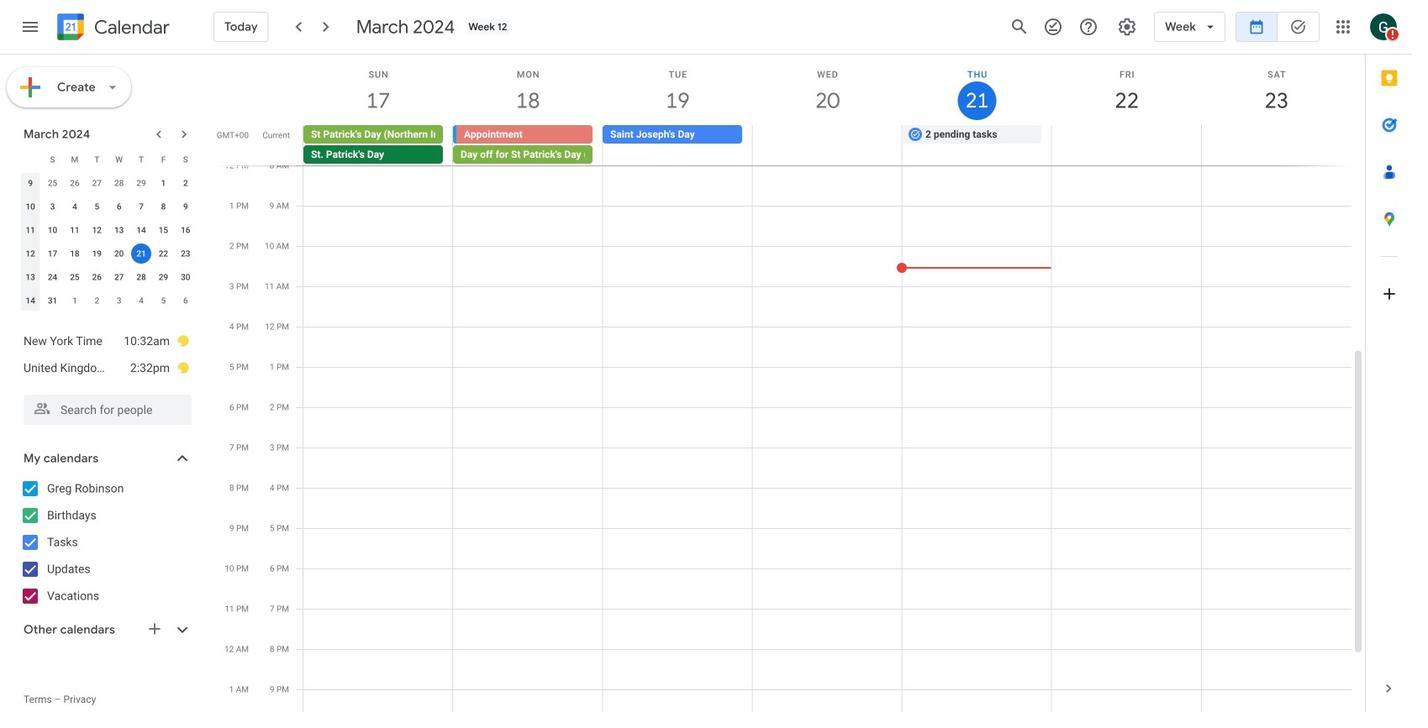 Task type: locate. For each thing, give the bounding box(es) containing it.
9 element
[[176, 197, 196, 217]]

30 element
[[176, 267, 196, 287]]

february 27 element
[[87, 173, 107, 193]]

main drawer image
[[20, 17, 40, 37]]

27 element
[[109, 267, 129, 287]]

None search field
[[0, 388, 208, 425]]

13 element
[[109, 220, 129, 240]]

april 3 element
[[109, 291, 129, 311]]

11 element
[[65, 220, 85, 240]]

row
[[296, 125, 1365, 166], [19, 148, 197, 171], [19, 171, 197, 195], [19, 195, 197, 219], [19, 219, 197, 242], [19, 242, 197, 266], [19, 266, 197, 289], [19, 289, 197, 313]]

column header
[[19, 148, 42, 171]]

list
[[7, 321, 205, 388]]

list item down the april 2 'element'
[[24, 328, 190, 355]]

february 28 element
[[109, 173, 129, 193]]

april 4 element
[[131, 291, 151, 311]]

29 element
[[153, 267, 174, 287]]

12 element
[[87, 220, 107, 240]]

row group
[[19, 171, 197, 313]]

10 element
[[43, 220, 63, 240]]

tab list
[[1366, 55, 1412, 666]]

19 element
[[87, 244, 107, 264]]

april 2 element
[[87, 291, 107, 311]]

april 6 element
[[176, 291, 196, 311]]

row group inside march 2024 grid
[[19, 171, 197, 313]]

column header inside march 2024 grid
[[19, 148, 42, 171]]

1 list item from the top
[[24, 328, 190, 355]]

grid
[[215, 55, 1365, 713]]

26 element
[[87, 267, 107, 287]]

4 element
[[65, 197, 85, 217]]

list item up search for people text box at the left
[[24, 355, 190, 382]]

april 1 element
[[65, 291, 85, 311]]

16 element
[[176, 220, 196, 240]]

6 element
[[109, 197, 129, 217]]

1 element
[[153, 173, 174, 193]]

february 25 element
[[43, 173, 63, 193]]

heading
[[91, 17, 170, 37]]

april 5 element
[[153, 291, 174, 311]]

cell
[[303, 125, 453, 166], [453, 125, 603, 166], [752, 125, 902, 166], [1052, 125, 1201, 166], [1201, 125, 1351, 166], [130, 242, 152, 266]]

list item
[[24, 328, 190, 355], [24, 355, 190, 382]]

8 element
[[153, 197, 174, 217]]



Task type: vqa. For each thing, say whether or not it's contained in the screenshot.
GMT-05
no



Task type: describe. For each thing, give the bounding box(es) containing it.
20 element
[[109, 244, 129, 264]]

15 element
[[153, 220, 174, 240]]

21, today element
[[131, 244, 151, 264]]

heading inside calendar element
[[91, 17, 170, 37]]

settings menu image
[[1117, 17, 1137, 37]]

25 element
[[65, 267, 85, 287]]

23 element
[[176, 244, 196, 264]]

february 29 element
[[131, 173, 151, 193]]

18 element
[[65, 244, 85, 264]]

31 element
[[43, 291, 63, 311]]

14 element
[[131, 220, 151, 240]]

5 element
[[87, 197, 107, 217]]

february 26 element
[[65, 173, 85, 193]]

17 element
[[43, 244, 63, 264]]

2 list item from the top
[[24, 355, 190, 382]]

my calendars list
[[3, 476, 208, 610]]

calendar element
[[54, 10, 170, 47]]

3 element
[[43, 197, 63, 217]]

24 element
[[43, 267, 63, 287]]

22 element
[[153, 244, 174, 264]]

add other calendars image
[[146, 621, 163, 638]]

28 element
[[131, 267, 151, 287]]

Search for people text field
[[34, 395, 182, 425]]

march 2024 grid
[[16, 148, 197, 313]]

2 element
[[176, 173, 196, 193]]

cell inside row group
[[130, 242, 152, 266]]

7 element
[[131, 197, 151, 217]]



